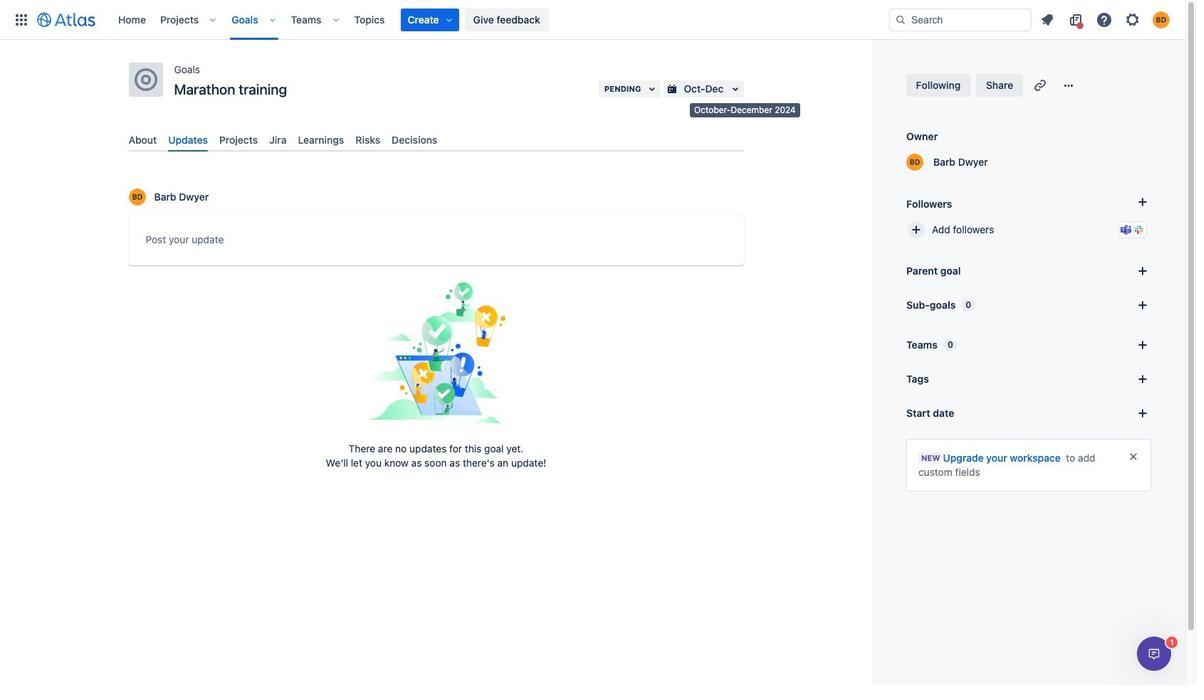 Task type: describe. For each thing, give the bounding box(es) containing it.
account image
[[1153, 11, 1170, 28]]

Search field
[[889, 8, 1032, 31]]

search image
[[895, 14, 906, 25]]

add a follower image
[[1134, 194, 1151, 211]]

add team image
[[1134, 337, 1151, 354]]

goal icon image
[[134, 68, 157, 91]]

add follower image
[[908, 221, 925, 239]]

switch to... image
[[13, 11, 30, 28]]

slack logo showing nan channels are connected to this goal image
[[1134, 224, 1145, 236]]

close banner image
[[1128, 451, 1139, 463]]

set start date image
[[1134, 405, 1151, 422]]



Task type: vqa. For each thing, say whether or not it's contained in the screenshot.
Search Projects image
no



Task type: locate. For each thing, give the bounding box(es) containing it.
msteams logo showing  channels are connected to this goal image
[[1121, 224, 1132, 236]]

notifications image
[[1039, 11, 1056, 28]]

add tag image
[[1134, 371, 1151, 388]]

settings image
[[1124, 11, 1141, 28]]

tooltip
[[690, 103, 800, 117]]

banner
[[0, 0, 1186, 40]]

dialog
[[1137, 637, 1171, 671]]

Main content area, start typing to enter text. text field
[[146, 232, 727, 254]]

help image
[[1096, 11, 1113, 28]]

tab list
[[123, 128, 749, 152]]

top element
[[9, 0, 889, 40]]

more icon image
[[1060, 77, 1077, 94]]

None search field
[[889, 8, 1032, 31]]



